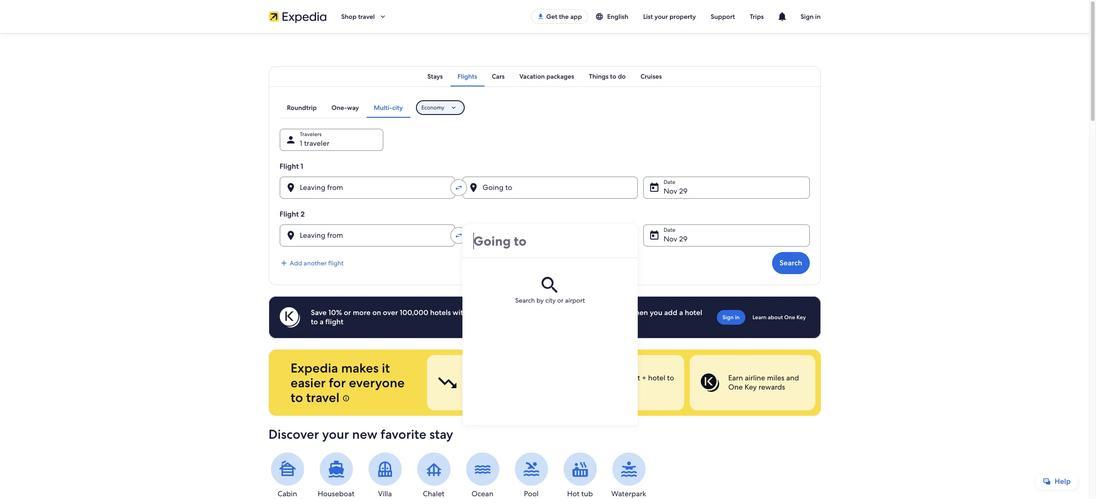 Task type: vqa. For each thing, say whether or not it's contained in the screenshot.
1st Nov
yes



Task type: locate. For each thing, give the bounding box(es) containing it.
bundle
[[597, 373, 621, 383]]

multi-city
[[374, 104, 403, 112]]

1 horizontal spatial save
[[597, 383, 612, 392]]

to inside bundle flight + hotel to save
[[667, 373, 674, 383]]

1 vertical spatial key
[[745, 383, 757, 392]]

sign in right communication center icon
[[801, 12, 821, 21]]

more
[[353, 308, 371, 318]]

when
[[629, 308, 648, 318]]

1 vertical spatial sign in
[[723, 314, 740, 321]]

1 horizontal spatial or
[[558, 296, 564, 305]]

tab list
[[269, 66, 821, 87], [280, 98, 410, 118]]

nov 29 button for 2
[[644, 225, 810, 247]]

or inside save 10% or more on over 100,000 hotels with member prices. also, members save up to 30% when you add a hotel to a flight
[[344, 308, 351, 318]]

expedia
[[291, 360, 338, 377]]

1 vertical spatial flight
[[325, 317, 344, 327]]

your left new
[[322, 426, 349, 443]]

1 vertical spatial in
[[735, 314, 740, 321]]

flight left +
[[623, 373, 640, 383]]

hotel right +
[[648, 373, 665, 383]]

flight for flight 1
[[280, 162, 299, 171]]

one right about
[[785, 314, 795, 321]]

prices.
[[501, 308, 522, 318]]

2 nov from the top
[[664, 234, 678, 244]]

29 for 1
[[679, 186, 688, 196]]

list
[[643, 12, 653, 21]]

0 vertical spatial flight
[[280, 162, 299, 171]]

houseboat button
[[317, 453, 355, 499]]

2 out of 3 element
[[558, 355, 684, 411]]

0 vertical spatial travel
[[358, 12, 375, 21]]

0 horizontal spatial city
[[392, 104, 403, 112]]

to inside expedia makes it easier for everyone to travel
[[291, 389, 303, 406]]

1 vertical spatial nov
[[664, 234, 678, 244]]

1 vertical spatial your
[[322, 426, 349, 443]]

search inside button
[[780, 258, 803, 268]]

1 horizontal spatial travel
[[358, 12, 375, 21]]

0 vertical spatial 1
[[300, 139, 302, 148]]

stays link
[[420, 66, 450, 87]]

to right +
[[667, 373, 674, 383]]

1 nov 29 from the top
[[664, 186, 688, 196]]

ocean view button
[[464, 453, 502, 499]]

learn
[[753, 314, 767, 321]]

houseboat
[[318, 489, 355, 499]]

0 horizontal spatial one
[[728, 383, 743, 392]]

flight 1
[[280, 162, 303, 171]]

1 vertical spatial hotel
[[648, 373, 665, 383]]

0 vertical spatial search
[[780, 258, 803, 268]]

0 vertical spatial your
[[655, 12, 668, 21]]

your
[[655, 12, 668, 21], [322, 426, 349, 443]]

waterpark
[[612, 489, 646, 499]]

1 vertical spatial save
[[597, 383, 612, 392]]

1 horizontal spatial sign in
[[801, 12, 821, 21]]

1 vertical spatial 1
[[301, 162, 303, 171]]

flight
[[328, 259, 344, 267], [325, 317, 344, 327], [623, 373, 640, 383]]

1 29 from the top
[[679, 186, 688, 196]]

1 traveler button
[[280, 129, 383, 151]]

a left the 10%
[[320, 317, 324, 327]]

a right add
[[679, 308, 683, 318]]

0 vertical spatial tab list
[[269, 66, 821, 87]]

0 vertical spatial sign
[[801, 12, 814, 21]]

in left learn on the right bottom of page
[[735, 314, 740, 321]]

0 horizontal spatial key
[[745, 383, 757, 392]]

nov 29
[[664, 186, 688, 196], [664, 234, 688, 244]]

your right list
[[655, 12, 668, 21]]

0 vertical spatial save
[[576, 308, 591, 318]]

things to do link
[[582, 66, 633, 87]]

0 horizontal spatial or
[[344, 308, 351, 318]]

1 horizontal spatial hotel
[[685, 308, 703, 318]]

sign inside dropdown button
[[801, 12, 814, 21]]

trips
[[750, 12, 764, 21]]

1 vertical spatial nov 29 button
[[644, 225, 810, 247]]

1 vertical spatial search
[[515, 296, 535, 305]]

1 left traveler
[[300, 139, 302, 148]]

city right by
[[546, 296, 556, 305]]

1 flight from the top
[[280, 162, 299, 171]]

in
[[815, 12, 821, 21], [735, 314, 740, 321]]

sign left learn on the right bottom of page
[[723, 314, 734, 321]]

29
[[679, 186, 688, 196], [679, 234, 688, 244]]

0 vertical spatial hotel
[[685, 308, 703, 318]]

swap origin and destination values image
[[455, 184, 463, 192], [455, 232, 463, 240]]

or up members
[[558, 296, 564, 305]]

2 nov 29 from the top
[[664, 234, 688, 244]]

0 horizontal spatial save
[[576, 308, 591, 318]]

travel
[[358, 12, 375, 21], [306, 389, 340, 406]]

1 horizontal spatial search
[[780, 258, 803, 268]]

flight inside save 10% or more on over 100,000 hotels with member prices. also, members save up to 30% when you add a hotel to a flight
[[325, 317, 344, 327]]

1 down 1 traveler
[[301, 162, 303, 171]]

waterpark button
[[610, 453, 648, 499]]

flight right 'another'
[[328, 259, 344, 267]]

vacation packages
[[520, 72, 574, 81]]

xsmall image
[[343, 395, 350, 402]]

1 nov 29 button from the top
[[644, 177, 810, 199]]

0 vertical spatial nov 29
[[664, 186, 688, 196]]

sign right communication center icon
[[801, 12, 814, 21]]

2 vertical spatial flight
[[623, 373, 640, 383]]

0 vertical spatial one
[[785, 314, 795, 321]]

1 vertical spatial sign
[[723, 314, 734, 321]]

1 horizontal spatial sign
[[801, 12, 814, 21]]

also,
[[524, 308, 541, 318]]

in right communication center icon
[[815, 12, 821, 21]]

0 vertical spatial key
[[797, 314, 806, 321]]

your for discover
[[322, 426, 349, 443]]

sign in left learn on the right bottom of page
[[723, 314, 740, 321]]

key inside earn airline miles and one key rewards
[[745, 383, 757, 392]]

0 horizontal spatial travel
[[306, 389, 340, 406]]

nov 29 for flight 1
[[664, 186, 688, 196]]

earn airline miles and one key rewards
[[728, 373, 799, 392]]

1 swap origin and destination values image from the top
[[455, 184, 463, 192]]

or right the 10%
[[344, 308, 351, 318]]

1 vertical spatial 29
[[679, 234, 688, 244]]

main content
[[0, 33, 1090, 499]]

1 horizontal spatial a
[[679, 308, 683, 318]]

flights link
[[450, 66, 485, 87]]

0 vertical spatial 29
[[679, 186, 688, 196]]

sign in
[[801, 12, 821, 21], [723, 314, 740, 321]]

save left +
[[597, 383, 612, 392]]

0 horizontal spatial your
[[322, 426, 349, 443]]

0 vertical spatial sign in
[[801, 12, 821, 21]]

the
[[559, 12, 569, 21]]

hotel right add
[[685, 308, 703, 318]]

ocean view
[[472, 489, 494, 499]]

flight
[[280, 162, 299, 171], [280, 209, 299, 219]]

app
[[571, 12, 582, 21]]

1 vertical spatial tab list
[[280, 98, 410, 118]]

2 29 from the top
[[679, 234, 688, 244]]

to down expedia
[[291, 389, 303, 406]]

city left 'economy'
[[392, 104, 403, 112]]

economy
[[422, 104, 445, 111]]

key right about
[[797, 314, 806, 321]]

list your property
[[643, 12, 696, 21]]

everyone
[[349, 375, 405, 391]]

key right earn
[[745, 383, 757, 392]]

a
[[679, 308, 683, 318], [320, 317, 324, 327]]

1 vertical spatial nov 29
[[664, 234, 688, 244]]

city
[[392, 104, 403, 112], [546, 296, 556, 305]]

travel left xsmall image
[[306, 389, 340, 406]]

1 nov from the top
[[664, 186, 678, 196]]

nov 29 button for 1
[[644, 177, 810, 199]]

0 horizontal spatial search
[[515, 296, 535, 305]]

1 horizontal spatial in
[[815, 12, 821, 21]]

1 vertical spatial travel
[[306, 389, 340, 406]]

swap origin and destination values image for 2
[[455, 232, 463, 240]]

airport
[[565, 296, 585, 305]]

1 horizontal spatial your
[[655, 12, 668, 21]]

stays
[[428, 72, 443, 81]]

vacation packages link
[[512, 66, 582, 87]]

1 inside dropdown button
[[300, 139, 302, 148]]

one
[[785, 314, 795, 321], [728, 383, 743, 392]]

add
[[290, 259, 302, 267]]

0 vertical spatial nov
[[664, 186, 678, 196]]

1 horizontal spatial one
[[785, 314, 795, 321]]

1 vertical spatial flight
[[280, 209, 299, 219]]

flight for flight 2
[[280, 209, 299, 219]]

member
[[469, 308, 499, 318]]

your for list
[[655, 12, 668, 21]]

save left up
[[576, 308, 591, 318]]

cruises
[[641, 72, 662, 81]]

0 horizontal spatial hotel
[[648, 373, 665, 383]]

0 vertical spatial nov 29 button
[[644, 177, 810, 199]]

travel inside dropdown button
[[358, 12, 375, 21]]

your inside list your property link
[[655, 12, 668, 21]]

search
[[780, 258, 803, 268], [515, 296, 535, 305]]

1
[[300, 139, 302, 148], [301, 162, 303, 171]]

1 vertical spatial or
[[344, 308, 351, 318]]

by
[[537, 296, 544, 305]]

0 vertical spatial swap origin and destination values image
[[455, 184, 463, 192]]

key
[[797, 314, 806, 321], [745, 383, 757, 392]]

Going to text field
[[463, 225, 638, 258]]

flight left the more
[[325, 317, 344, 327]]

2 swap origin and destination values image from the top
[[455, 232, 463, 240]]

you
[[650, 308, 663, 318]]

roundtrip
[[287, 104, 317, 112]]

hotel inside bundle flight + hotel to save
[[648, 373, 665, 383]]

2 nov 29 button from the top
[[644, 225, 810, 247]]

0 vertical spatial in
[[815, 12, 821, 21]]

1 horizontal spatial city
[[546, 296, 556, 305]]

nov 29 button
[[644, 177, 810, 199], [644, 225, 810, 247]]

3 out of 3 element
[[690, 355, 815, 411]]

0 horizontal spatial sign
[[723, 314, 734, 321]]

1 vertical spatial one
[[728, 383, 743, 392]]

hot
[[567, 489, 580, 499]]

one left airline
[[728, 383, 743, 392]]

tub
[[582, 489, 593, 499]]

new
[[352, 426, 378, 443]]

2 flight from the top
[[280, 209, 299, 219]]

nov
[[664, 186, 678, 196], [664, 234, 678, 244]]

sign in inside dropdown button
[[801, 12, 821, 21]]

travel left trailing "image"
[[358, 12, 375, 21]]

sign in button
[[793, 6, 828, 28]]

flight 2
[[280, 209, 305, 219]]

members
[[542, 308, 574, 318]]

one inside earn airline miles and one key rewards
[[728, 383, 743, 392]]

1 vertical spatial swap origin and destination values image
[[455, 232, 463, 240]]



Task type: describe. For each thing, give the bounding box(es) containing it.
nov 29 for flight 2
[[664, 234, 688, 244]]

way
[[347, 104, 359, 112]]

add another flight button
[[280, 259, 344, 267]]

hot tub button
[[561, 453, 599, 499]]

to left the 10%
[[311, 317, 318, 327]]

main content containing expedia makes it easier for everyone to travel
[[0, 33, 1090, 499]]

miles
[[767, 373, 785, 383]]

for
[[329, 375, 346, 391]]

communication center icon image
[[777, 11, 788, 22]]

sign inside main content
[[723, 314, 734, 321]]

on
[[372, 308, 381, 318]]

tab list containing roundtrip
[[280, 98, 410, 118]]

earn
[[728, 373, 743, 383]]

stay
[[430, 426, 453, 443]]

save
[[311, 308, 327, 318]]

cars
[[492, 72, 505, 81]]

bundle flight + hotel to save
[[597, 373, 674, 392]]

get the app
[[547, 12, 582, 21]]

search by city or airport
[[515, 296, 585, 305]]

villa button
[[366, 453, 404, 499]]

get
[[547, 12, 558, 21]]

flights
[[458, 72, 477, 81]]

trips link
[[743, 8, 771, 25]]

1 horizontal spatial key
[[797, 314, 806, 321]]

expedia makes it easier for everyone to travel
[[291, 360, 405, 406]]

0 vertical spatial or
[[558, 296, 564, 305]]

view
[[475, 499, 490, 499]]

it
[[382, 360, 390, 377]]

rewards
[[759, 383, 785, 392]]

about
[[768, 314, 783, 321]]

tab list containing stays
[[269, 66, 821, 87]]

0 horizontal spatial in
[[735, 314, 740, 321]]

hotels
[[430, 308, 451, 318]]

get the app link
[[531, 9, 588, 24]]

save inside save 10% or more on over 100,000 hotels with member prices. also, members save up to 30% when you add a hotel to a flight
[[576, 308, 591, 318]]

pool
[[524, 489, 539, 499]]

list your property link
[[636, 8, 704, 25]]

0 horizontal spatial sign in
[[723, 314, 740, 321]]

makes
[[341, 360, 379, 377]]

airline
[[745, 373, 765, 383]]

download the app button image
[[537, 13, 545, 20]]

english button
[[588, 8, 636, 25]]

learn about one key
[[753, 314, 806, 321]]

add another flight
[[290, 259, 344, 267]]

things
[[589, 72, 609, 81]]

save 10% or more on over 100,000 hotels with member prices. also, members save up to 30% when you add a hotel to a flight
[[311, 308, 703, 327]]

2
[[301, 209, 305, 219]]

small image
[[595, 12, 604, 21]]

sign in link
[[717, 310, 745, 325]]

cabin button
[[269, 453, 306, 499]]

hotel inside save 10% or more on over 100,000 hotels with member prices. also, members save up to 30% when you add a hotel to a flight
[[685, 308, 703, 318]]

with
[[453, 308, 468, 318]]

english
[[607, 12, 629, 21]]

vacation
[[520, 72, 545, 81]]

search for search
[[780, 258, 803, 268]]

economy button
[[416, 100, 465, 115]]

do
[[618, 72, 626, 81]]

1 traveler
[[300, 139, 330, 148]]

multi-city link
[[367, 98, 410, 118]]

nov for flight 2
[[664, 234, 678, 244]]

shop travel
[[341, 12, 375, 21]]

search for search by city or airport
[[515, 296, 535, 305]]

nov for flight 1
[[664, 186, 678, 196]]

ocean
[[472, 489, 494, 499]]

things to do
[[589, 72, 626, 81]]

0 vertical spatial city
[[392, 104, 403, 112]]

medium image
[[280, 259, 288, 267]]

to right up
[[604, 308, 611, 318]]

and
[[786, 373, 799, 383]]

traveler
[[304, 139, 330, 148]]

search button
[[772, 252, 810, 274]]

swap origin and destination values image for 1
[[455, 184, 463, 192]]

one-
[[332, 104, 347, 112]]

cars link
[[485, 66, 512, 87]]

shop travel button
[[334, 6, 394, 28]]

villa
[[378, 489, 392, 499]]

support
[[711, 12, 735, 21]]

29 for 2
[[679, 234, 688, 244]]

up
[[593, 308, 602, 318]]

in inside dropdown button
[[815, 12, 821, 21]]

shop
[[341, 12, 357, 21]]

chalet button
[[415, 453, 453, 499]]

1 out of 3 element
[[427, 355, 553, 411]]

to left 'do'
[[610, 72, 617, 81]]

roundtrip link
[[280, 98, 324, 118]]

0 horizontal spatial a
[[320, 317, 324, 327]]

multi-
[[374, 104, 392, 112]]

one-way link
[[324, 98, 367, 118]]

easier
[[291, 375, 326, 391]]

learn about one key link
[[749, 310, 810, 325]]

cabin
[[278, 489, 297, 499]]

save inside bundle flight + hotel to save
[[597, 383, 612, 392]]

travel inside expedia makes it easier for everyone to travel
[[306, 389, 340, 406]]

pool button
[[513, 453, 550, 499]]

0 vertical spatial flight
[[328, 259, 344, 267]]

trailing image
[[379, 12, 387, 21]]

flight inside bundle flight + hotel to save
[[623, 373, 640, 383]]

one-way
[[332, 104, 359, 112]]

property
[[670, 12, 696, 21]]

over
[[383, 308, 398, 318]]

+
[[642, 373, 646, 383]]

expedia logo image
[[269, 10, 327, 23]]

add
[[664, 308, 678, 318]]

packages
[[547, 72, 574, 81]]

another
[[304, 259, 327, 267]]

100,000
[[400, 308, 429, 318]]

discover your new favorite stay
[[269, 426, 453, 443]]

1 vertical spatial city
[[546, 296, 556, 305]]

hot tub
[[567, 489, 593, 499]]



